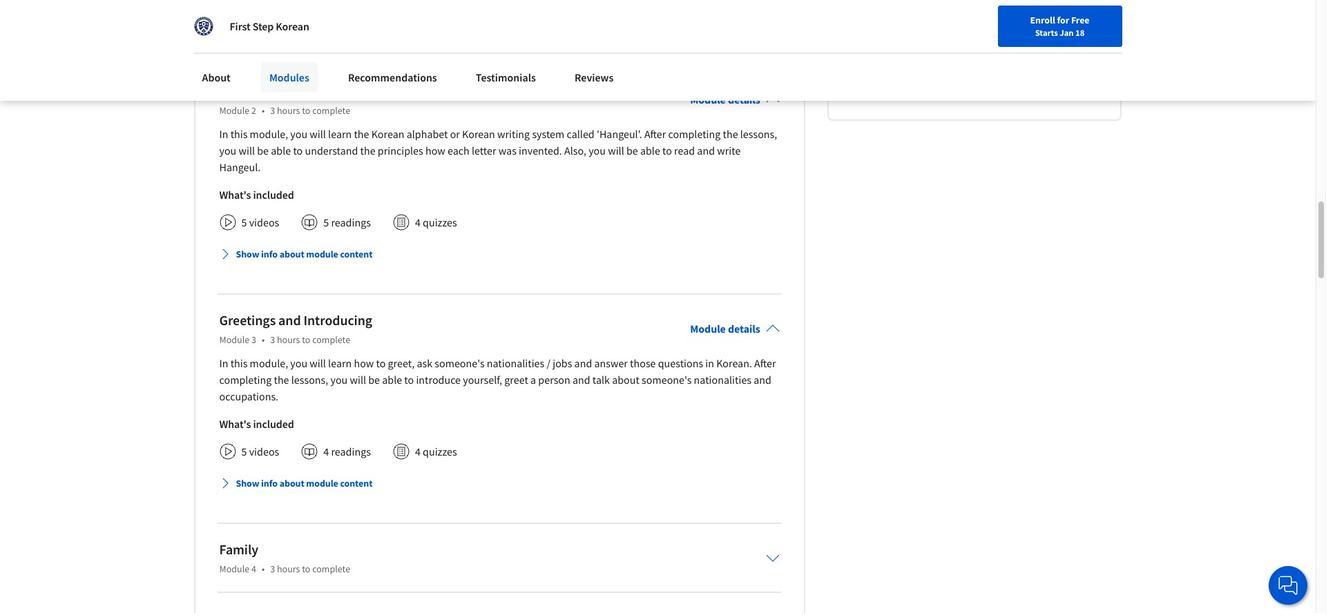 Task type: describe. For each thing, give the bounding box(es) containing it.
korean.
[[716, 356, 752, 370]]

greet
[[504, 373, 528, 387]]

talk
[[593, 373, 610, 387]]

show for greetings
[[236, 477, 259, 490]]

family module 4 • 3 hours to complete
[[219, 541, 350, 575]]

starts
[[1035, 27, 1058, 38]]

also,
[[564, 143, 586, 157]]

english
[[1051, 16, 1084, 29]]

korean right step in the top of the page
[[276, 19, 309, 33]]

yourself,
[[463, 373, 502, 387]]

18
[[1075, 27, 1085, 38]]

answer
[[594, 356, 628, 370]]

details for alphabet
[[728, 92, 760, 106]]

2
[[251, 104, 256, 117]]

was
[[499, 143, 517, 157]]

lessons, inside in this module, you will learn how to greet, ask someone's nationalities / jobs and answer those questions in korean. after completing the lessons, you will be able to introduce yourself, greet a person and talk about someone's nationalities and occupations.
[[291, 373, 328, 387]]

greet,
[[388, 356, 415, 370]]

videos for and
[[249, 445, 279, 458]]

module details for introducing
[[690, 322, 760, 335]]

the korean alphabet module 2 • 3 hours to complete
[[219, 82, 350, 117]]

how inside in this module, you will learn how to greet, ask someone's nationalities / jobs and answer those questions in korean. after completing the lessons, you will be able to introduce yourself, greet a person and talk about someone's nationalities and occupations.
[[354, 356, 374, 370]]

hours for and
[[277, 333, 300, 346]]

system
[[532, 127, 565, 141]]

read
[[674, 143, 695, 157]]

1 vertical spatial someone's
[[642, 373, 692, 387]]

complete for introducing
[[312, 333, 350, 346]]

you up hangeul.
[[219, 143, 236, 157]]

modules link
[[261, 62, 318, 93]]

module, for korean
[[250, 127, 288, 141]]

learn for greetings and introducing
[[328, 356, 352, 370]]

your
[[952, 16, 970, 28]]

0 horizontal spatial be
[[257, 143, 269, 157]]

will down greetings and introducing module 3 • 3 hours to complete
[[310, 356, 326, 370]]

enroll
[[1030, 14, 1055, 26]]

module inside the korean alphabet module 2 • 3 hours to complete
[[219, 104, 249, 117]]

info for korean
[[261, 248, 278, 260]]

after inside in this module, you will learn how to greet, ask someone's nationalities / jobs and answer those questions in korean. after completing the lessons, you will be able to introduce yourself, greet a person and talk about someone's nationalities and occupations.
[[754, 356, 776, 370]]

testimonials link
[[467, 62, 544, 93]]

letter
[[472, 143, 496, 157]]

jan
[[1060, 27, 1074, 38]]

invented.
[[519, 143, 562, 157]]

module up in
[[690, 322, 726, 335]]

principles
[[378, 143, 423, 157]]

modules
[[269, 70, 309, 84]]

will down 'hangeul'. on the top left of page
[[608, 143, 624, 157]]

in this module, you will learn how to greet, ask someone's nationalities / jobs and answer those questions in korean. after completing the lessons, you will be able to introduce yourself, greet a person and talk about someone's nationalities and occupations.
[[219, 356, 776, 403]]

5 for and
[[241, 445, 247, 458]]

first
[[230, 19, 250, 33]]

1 horizontal spatial nationalities
[[694, 373, 752, 387]]

recommendations
[[348, 70, 437, 84]]

korean up letter
[[462, 127, 495, 141]]

module, for and
[[250, 356, 288, 370]]

greetings
[[219, 311, 276, 329]]

to inside family module 4 • 3 hours to complete
[[302, 563, 310, 575]]

write
[[717, 143, 741, 157]]

career
[[992, 16, 1019, 28]]

step
[[253, 19, 274, 33]]

videos for korean
[[249, 215, 279, 229]]

module for alphabet
[[306, 248, 338, 260]]

readings for alphabet
[[331, 215, 371, 229]]

reviews link
[[566, 62, 622, 93]]

0 horizontal spatial able
[[271, 143, 291, 157]]

will up hangeul.
[[239, 143, 255, 157]]

5 videos for and
[[241, 445, 279, 458]]

3 inside the korean alphabet module 2 • 3 hours to complete
[[270, 104, 275, 117]]

alphabet
[[407, 127, 448, 141]]

0 vertical spatial someone's
[[435, 356, 485, 370]]

what's for greetings
[[219, 417, 251, 431]]

/
[[547, 356, 550, 370]]

module inside family module 4 • 3 hours to complete
[[219, 563, 249, 575]]

reviews
[[575, 70, 614, 84]]

• for korean
[[262, 104, 265, 117]]

module for introducing
[[306, 477, 338, 490]]

in this module, you will learn the korean alphabet or korean writing system called 'hangeul'. after completing the lessons, you will be able to understand the principles how each letter was invented. also, you will be able to read and write hangeul.
[[219, 127, 777, 174]]

show info about module content button for introducing
[[214, 471, 378, 496]]

to inside greetings and introducing module 3 • 3 hours to complete
[[302, 333, 310, 346]]

introduce
[[416, 373, 461, 387]]

quizzes for greetings and introducing
[[423, 445, 457, 458]]

0 vertical spatial nationalities
[[487, 356, 544, 370]]

readings for introducing
[[331, 445, 371, 458]]

and inside greetings and introducing module 3 • 3 hours to complete
[[278, 311, 301, 329]]

first step korean
[[230, 19, 309, 33]]

included for and
[[253, 417, 294, 431]]

person
[[538, 373, 570, 387]]

in
[[705, 356, 714, 370]]

learn for the korean alphabet
[[328, 127, 352, 141]]

this for greetings
[[230, 356, 248, 370]]

about inside in this module, you will learn how to greet, ask someone's nationalities / jobs and answer those questions in korean. after completing the lessons, you will be able to introduce yourself, greet a person and talk about someone's nationalities and occupations.
[[612, 373, 640, 387]]

the
[[219, 82, 241, 99]]



Task type: vqa. For each thing, say whether or not it's contained in the screenshot.
sales within the if you are creative and strategic and enjoy interacting with others, sales might be a rewarding career
no



Task type: locate. For each thing, give the bounding box(es) containing it.
nationalities down the korean.
[[694, 373, 752, 387]]

recommendations link
[[340, 62, 445, 93]]

1 horizontal spatial able
[[382, 373, 402, 387]]

0 vertical spatial learn
[[328, 127, 352, 141]]

find your new career
[[932, 16, 1019, 28]]

1 vertical spatial this
[[230, 356, 248, 370]]

what's for the
[[219, 188, 251, 201]]

family
[[219, 541, 258, 558]]

the left principles
[[360, 143, 375, 157]]

module,
[[250, 127, 288, 141], [250, 356, 288, 370]]

korean up principles
[[371, 127, 404, 141]]

able
[[271, 143, 291, 157], [640, 143, 660, 157], [382, 373, 402, 387]]

quizzes for the korean alphabet
[[423, 215, 457, 229]]

1 horizontal spatial be
[[368, 373, 380, 387]]

included down hangeul.
[[253, 188, 294, 201]]

you
[[290, 127, 307, 141], [219, 143, 236, 157], [589, 143, 606, 157], [290, 356, 307, 370], [330, 373, 348, 387]]

readings
[[331, 215, 371, 229], [331, 445, 371, 458]]

4 quizzes for alphabet
[[415, 215, 457, 229]]

module up write
[[690, 92, 726, 106]]

will down introducing
[[350, 373, 366, 387]]

2 details from the top
[[728, 322, 760, 335]]

lessons,
[[740, 127, 777, 141], [291, 373, 328, 387]]

this up hangeul.
[[230, 127, 248, 141]]

and inside the 'in this module, you will learn the korean alphabet or korean writing system called 'hangeul'. after completing the lessons, you will be able to understand the principles how each letter was invented. also, you will be able to read and write hangeul.'
[[697, 143, 715, 157]]

0 vertical spatial how
[[425, 143, 445, 157]]

1 vertical spatial module,
[[250, 356, 288, 370]]

able left read
[[640, 143, 660, 157]]

0 vertical spatial completing
[[668, 127, 721, 141]]

module, down '2'
[[250, 127, 288, 141]]

what's included for greetings
[[219, 417, 294, 431]]

show info about module content for introducing
[[236, 477, 373, 490]]

module down greetings on the left of the page
[[219, 333, 249, 346]]

hours inside greetings and introducing module 3 • 3 hours to complete
[[277, 333, 300, 346]]

0 horizontal spatial after
[[644, 127, 666, 141]]

5 videos for korean
[[241, 215, 279, 229]]

module
[[306, 248, 338, 260], [306, 477, 338, 490]]

content for the korean alphabet
[[340, 248, 373, 260]]

1 vertical spatial hours
[[277, 333, 300, 346]]

this up 'occupations.'
[[230, 356, 248, 370]]

those
[[630, 356, 656, 370]]

show up family
[[236, 477, 259, 490]]

show info about module content button down 4 readings
[[214, 471, 378, 496]]

in for the korean alphabet
[[219, 127, 228, 141]]

you down greetings and introducing module 3 • 3 hours to complete
[[290, 356, 307, 370]]

1 vertical spatial readings
[[331, 445, 371, 458]]

2 vertical spatial •
[[262, 563, 265, 575]]

0 vertical spatial module,
[[250, 127, 288, 141]]

about link
[[194, 62, 239, 93]]

after
[[644, 127, 666, 141], [754, 356, 776, 370]]

english button
[[1026, 0, 1109, 45]]

learn
[[328, 127, 352, 141], [328, 356, 352, 370]]

2 readings from the top
[[331, 445, 371, 458]]

1 module, from the top
[[250, 127, 288, 141]]

the up 'occupations.'
[[274, 373, 289, 387]]

module
[[690, 92, 726, 106], [219, 104, 249, 117], [690, 322, 726, 335], [219, 333, 249, 346], [219, 563, 249, 575]]

2 what's from the top
[[219, 417, 251, 431]]

hours inside the korean alphabet module 2 • 3 hours to complete
[[277, 104, 300, 117]]

1 vertical spatial 4 quizzes
[[415, 445, 457, 458]]

what's down 'occupations.'
[[219, 417, 251, 431]]

0 vertical spatial videos
[[249, 215, 279, 229]]

videos down hangeul.
[[249, 215, 279, 229]]

after inside the 'in this module, you will learn the korean alphabet or korean writing system called 'hangeul'. after completing the lessons, you will be able to understand the principles how each letter was invented. also, you will be able to read and write hangeul.'
[[644, 127, 666, 141]]

module, up 'occupations.'
[[250, 356, 288, 370]]

0 horizontal spatial lessons,
[[291, 373, 328, 387]]

module details up the korean.
[[690, 322, 760, 335]]

after right 'hangeul'. on the top left of page
[[644, 127, 666, 141]]

this for the
[[230, 127, 248, 141]]

module details up write
[[690, 92, 760, 106]]

4 quizzes
[[415, 215, 457, 229], [415, 445, 457, 458]]

completing inside the 'in this module, you will learn the korean alphabet or korean writing system called 'hangeul'. after completing the lessons, you will be able to understand the principles how each letter was invented. also, you will be able to read and write hangeul.'
[[668, 127, 721, 141]]

3 hours from the top
[[277, 563, 300, 575]]

0 vertical spatial after
[[644, 127, 666, 141]]

2 info from the top
[[261, 477, 278, 490]]

module down 4 readings
[[306, 477, 338, 490]]

5 videos down 'occupations.'
[[241, 445, 279, 458]]

5 for korean
[[241, 215, 247, 229]]

1 complete from the top
[[312, 104, 350, 117]]

0 vertical spatial about
[[280, 248, 304, 260]]

how down the 'alphabet'
[[425, 143, 445, 157]]

1 vertical spatial info
[[261, 477, 278, 490]]

1 vertical spatial learn
[[328, 356, 352, 370]]

1 vertical spatial quizzes
[[423, 445, 457, 458]]

questions
[[658, 356, 703, 370]]

0 vertical spatial what's included
[[219, 188, 294, 201]]

1 show info about module content from the top
[[236, 248, 373, 260]]

1 4 quizzes from the top
[[415, 215, 457, 229]]

each
[[448, 143, 469, 157]]

this inside the 'in this module, you will learn the korean alphabet or korean writing system called 'hangeul'. after completing the lessons, you will be able to understand the principles how each letter was invented. also, you will be able to read and write hangeul.'
[[230, 127, 248, 141]]

someone's down questions
[[642, 373, 692, 387]]

1 what's from the top
[[219, 188, 251, 201]]

1 horizontal spatial someone's
[[642, 373, 692, 387]]

learn inside the 'in this module, you will learn the korean alphabet or korean writing system called 'hangeul'. after completing the lessons, you will be able to understand the principles how each letter was invented. also, you will be able to read and write hangeul.'
[[328, 127, 352, 141]]

content for greetings and introducing
[[340, 477, 373, 490]]

show info about module content button down 5 readings
[[214, 242, 378, 266]]

show info about module content
[[236, 248, 373, 260], [236, 477, 373, 490]]

someone's
[[435, 356, 485, 370], [642, 373, 692, 387]]

hours inside family module 4 • 3 hours to complete
[[277, 563, 300, 575]]

1 vertical spatial •
[[262, 333, 265, 346]]

free
[[1071, 14, 1090, 26]]

1 this from the top
[[230, 127, 248, 141]]

details for introducing
[[728, 322, 760, 335]]

2 4 quizzes from the top
[[415, 445, 457, 458]]

quizzes
[[423, 215, 457, 229], [423, 445, 457, 458]]

will
[[310, 127, 326, 141], [239, 143, 255, 157], [608, 143, 624, 157], [310, 356, 326, 370], [350, 373, 366, 387]]

4
[[415, 215, 421, 229], [323, 445, 329, 458], [415, 445, 421, 458], [251, 563, 256, 575]]

yonsei university image
[[194, 17, 213, 36]]

2 show info about module content button from the top
[[214, 471, 378, 496]]

1 vertical spatial details
[[728, 322, 760, 335]]

1 vertical spatial 5 videos
[[241, 445, 279, 458]]

0 vertical spatial 4 quizzes
[[415, 215, 457, 229]]

details up the korean.
[[728, 322, 760, 335]]

2 content from the top
[[340, 477, 373, 490]]

1 horizontal spatial how
[[425, 143, 445, 157]]

0 horizontal spatial how
[[354, 356, 374, 370]]

'hangeul'.
[[597, 127, 642, 141]]

0 vertical spatial details
[[728, 92, 760, 106]]

1 vertical spatial complete
[[312, 333, 350, 346]]

module, inside in this module, you will learn how to greet, ask someone's nationalities / jobs and answer those questions in korean. after completing the lessons, you will be able to introduce yourself, greet a person and talk about someone's nationalities and occupations.
[[250, 356, 288, 370]]

you right also,
[[589, 143, 606, 157]]

complete inside the korean alphabet module 2 • 3 hours to complete
[[312, 104, 350, 117]]

0 vertical spatial complete
[[312, 104, 350, 117]]

hours for korean
[[277, 104, 300, 117]]

included down 'occupations.'
[[253, 417, 294, 431]]

called
[[567, 127, 594, 141]]

show up greetings on the left of the page
[[236, 248, 259, 260]]

completing up read
[[668, 127, 721, 141]]

chat with us image
[[1277, 575, 1299, 597]]

jobs
[[553, 356, 572, 370]]

greetings and introducing module 3 • 3 hours to complete
[[219, 311, 372, 346]]

you up understand
[[290, 127, 307, 141]]

in up 'occupations.'
[[219, 356, 228, 370]]

complete inside family module 4 • 3 hours to complete
[[312, 563, 350, 575]]

testimonials
[[476, 70, 536, 84]]

info
[[261, 248, 278, 260], [261, 477, 278, 490]]

module, inside the 'in this module, you will learn the korean alphabet or korean writing system called 'hangeul'. after completing the lessons, you will be able to understand the principles how each letter was invented. also, you will be able to read and write hangeul.'
[[250, 127, 288, 141]]

2 quizzes from the top
[[423, 445, 457, 458]]

0 vertical spatial quizzes
[[423, 215, 457, 229]]

1 readings from the top
[[331, 215, 371, 229]]

2 in from the top
[[219, 356, 228, 370]]

2 videos from the top
[[249, 445, 279, 458]]

show info about module content for alphabet
[[236, 248, 373, 260]]

what's included down hangeul.
[[219, 188, 294, 201]]

5 readings
[[323, 215, 371, 229]]

show info about module content down 5 readings
[[236, 248, 373, 260]]

5 videos down hangeul.
[[241, 215, 279, 229]]

hangeul.
[[219, 160, 261, 174]]

how left greet,
[[354, 356, 374, 370]]

in for greetings and introducing
[[219, 356, 228, 370]]

to inside the korean alphabet module 2 • 3 hours to complete
[[302, 104, 310, 117]]

be up hangeul.
[[257, 143, 269, 157]]

2 show from the top
[[236, 477, 259, 490]]

show info about module content button for alphabet
[[214, 242, 378, 266]]

details up write
[[728, 92, 760, 106]]

this inside in this module, you will learn how to greet, ask someone's nationalities / jobs and answer those questions in korean. after completing the lessons, you will be able to introduce yourself, greet a person and talk about someone's nationalities and occupations.
[[230, 356, 248, 370]]

lessons, inside the 'in this module, you will learn the korean alphabet or korean writing system called 'hangeul'. after completing the lessons, you will be able to understand the principles how each letter was invented. also, you will be able to read and write hangeul.'
[[740, 127, 777, 141]]

module down family
[[219, 563, 249, 575]]

what's
[[219, 188, 251, 201], [219, 417, 251, 431]]

3 inside family module 4 • 3 hours to complete
[[270, 563, 275, 575]]

1 vertical spatial completing
[[219, 373, 272, 387]]

new
[[972, 16, 990, 28]]

be inside in this module, you will learn how to greet, ask someone's nationalities / jobs and answer those questions in korean. after completing the lessons, you will be able to introduce yourself, greet a person and talk about someone's nationalities and occupations.
[[368, 373, 380, 387]]

2 hours from the top
[[277, 333, 300, 346]]

0 vertical spatial info
[[261, 248, 278, 260]]

korean up '2'
[[244, 82, 286, 99]]

2 module from the top
[[306, 477, 338, 490]]

1 vertical spatial module details
[[690, 322, 760, 335]]

after right the korean.
[[754, 356, 776, 370]]

able left understand
[[271, 143, 291, 157]]

1 hours from the top
[[277, 104, 300, 117]]

in inside the 'in this module, you will learn the korean alphabet or korean writing system called 'hangeul'. after completing the lessons, you will be able to understand the principles how each letter was invented. also, you will be able to read and write hangeul.'
[[219, 127, 228, 141]]

2 horizontal spatial able
[[640, 143, 660, 157]]

2 vertical spatial complete
[[312, 563, 350, 575]]

1 vertical spatial lessons,
[[291, 373, 328, 387]]

0 vertical spatial what's
[[219, 188, 251, 201]]

0 vertical spatial this
[[230, 127, 248, 141]]

nationalities
[[487, 356, 544, 370], [694, 373, 752, 387]]

1 vertical spatial about
[[612, 373, 640, 387]]

1 details from the top
[[728, 92, 760, 106]]

1 vertical spatial show info about module content
[[236, 477, 373, 490]]

4 readings
[[323, 445, 371, 458]]

2 complete from the top
[[312, 333, 350, 346]]

2 learn from the top
[[328, 356, 352, 370]]

what's included down 'occupations.'
[[219, 417, 294, 431]]

what's included for the
[[219, 188, 294, 201]]

show info about module content down 4 readings
[[236, 477, 373, 490]]

0 vertical spatial lessons,
[[740, 127, 777, 141]]

1 vertical spatial nationalities
[[694, 373, 752, 387]]

complete inside greetings and introducing module 3 • 3 hours to complete
[[312, 333, 350, 346]]

completing up 'occupations.'
[[219, 373, 272, 387]]

2 included from the top
[[253, 417, 294, 431]]

content down 5 readings
[[340, 248, 373, 260]]

1 info from the top
[[261, 248, 278, 260]]

to
[[302, 104, 310, 117], [293, 143, 303, 157], [662, 143, 672, 157], [302, 333, 310, 346], [376, 356, 386, 370], [404, 373, 414, 387], [302, 563, 310, 575]]

1 module from the top
[[306, 248, 338, 260]]

included for korean
[[253, 188, 294, 201]]

1 vertical spatial content
[[340, 477, 373, 490]]

and
[[697, 143, 715, 157], [278, 311, 301, 329], [574, 356, 592, 370], [573, 373, 590, 387], [754, 373, 771, 387]]

for
[[1057, 14, 1069, 26]]

2 what's included from the top
[[219, 417, 294, 431]]

1 show from the top
[[236, 248, 259, 260]]

1 content from the top
[[340, 248, 373, 260]]

2 module details from the top
[[690, 322, 760, 335]]

able down greet,
[[382, 373, 402, 387]]

1 vertical spatial included
[[253, 417, 294, 431]]

3 complete from the top
[[312, 563, 350, 575]]

hours
[[277, 104, 300, 117], [277, 333, 300, 346], [277, 563, 300, 575]]

find
[[932, 16, 950, 28]]

1 vertical spatial videos
[[249, 445, 279, 458]]

learn down introducing
[[328, 356, 352, 370]]

0 vertical spatial show info about module content button
[[214, 242, 378, 266]]

occupations.
[[219, 389, 278, 403]]

2 horizontal spatial be
[[626, 143, 638, 157]]

show for the
[[236, 248, 259, 260]]

complete for alphabet
[[312, 104, 350, 117]]

module details
[[690, 92, 760, 106], [690, 322, 760, 335]]

1 module details from the top
[[690, 92, 760, 106]]

None search field
[[197, 9, 528, 36]]

2 vertical spatial about
[[280, 477, 304, 490]]

the inside in this module, you will learn how to greet, ask someone's nationalities / jobs and answer those questions in korean. after completing the lessons, you will be able to introduce yourself, greet a person and talk about someone's nationalities and occupations.
[[274, 373, 289, 387]]

videos
[[249, 215, 279, 229], [249, 445, 279, 458]]

able inside in this module, you will learn how to greet, ask someone's nationalities / jobs and answer those questions in korean. after completing the lessons, you will be able to introduce yourself, greet a person and talk about someone's nationalities and occupations.
[[382, 373, 402, 387]]

videos down 'occupations.'
[[249, 445, 279, 458]]

how
[[425, 143, 445, 157], [354, 356, 374, 370]]

the
[[354, 127, 369, 141], [723, 127, 738, 141], [360, 143, 375, 157], [274, 373, 289, 387]]

complete
[[312, 104, 350, 117], [312, 333, 350, 346], [312, 563, 350, 575]]

2 this from the top
[[230, 356, 248, 370]]

lessons, down greetings and introducing module 3 • 3 hours to complete
[[291, 373, 328, 387]]

how inside the 'in this module, you will learn the korean alphabet or korean writing system called 'hangeul'. after completing the lessons, you will be able to understand the principles how each letter was invented. also, you will be able to read and write hangeul.'
[[425, 143, 445, 157]]

1 vertical spatial module
[[306, 477, 338, 490]]

about
[[280, 248, 304, 260], [612, 373, 640, 387], [280, 477, 304, 490]]

enroll for free starts jan 18
[[1030, 14, 1090, 38]]

1 show info about module content button from the top
[[214, 242, 378, 266]]

in inside in this module, you will learn how to greet, ask someone's nationalities / jobs and answer those questions in korean. after completing the lessons, you will be able to introduce yourself, greet a person and talk about someone's nationalities and occupations.
[[219, 356, 228, 370]]

nationalities up greet
[[487, 356, 544, 370]]

1 horizontal spatial completing
[[668, 127, 721, 141]]

in
[[219, 127, 228, 141], [219, 356, 228, 370]]

0 vertical spatial included
[[253, 188, 294, 201]]

0 horizontal spatial nationalities
[[487, 356, 544, 370]]

module left '2'
[[219, 104, 249, 117]]

introducing
[[304, 311, 372, 329]]

1 quizzes from the top
[[423, 215, 457, 229]]

• inside greetings and introducing module 3 • 3 hours to complete
[[262, 333, 265, 346]]

content
[[340, 248, 373, 260], [340, 477, 373, 490]]

0 vertical spatial readings
[[331, 215, 371, 229]]

be down 'hangeul'. on the top left of page
[[626, 143, 638, 157]]

1 vertical spatial in
[[219, 356, 228, 370]]

be left introduce
[[368, 373, 380, 387]]

details
[[728, 92, 760, 106], [728, 322, 760, 335]]

info about module content element
[[219, 7, 780, 45]]

understand
[[305, 143, 358, 157]]

someone's up introduce
[[435, 356, 485, 370]]

ask
[[417, 356, 432, 370]]

included
[[253, 188, 294, 201], [253, 417, 294, 431]]

about
[[202, 70, 231, 84]]

0 horizontal spatial someone's
[[435, 356, 485, 370]]

2 show info about module content from the top
[[236, 477, 373, 490]]

0 vertical spatial 5 videos
[[241, 215, 279, 229]]

show info about module content button
[[214, 242, 378, 266], [214, 471, 378, 496]]

about for introducing
[[280, 477, 304, 490]]

0 vertical spatial hours
[[277, 104, 300, 117]]

will up understand
[[310, 127, 326, 141]]

3 • from the top
[[262, 563, 265, 575]]

info for and
[[261, 477, 278, 490]]

find your new career link
[[925, 14, 1026, 31]]

what's down hangeul.
[[219, 188, 251, 201]]

1 in from the top
[[219, 127, 228, 141]]

0 vertical spatial in
[[219, 127, 228, 141]]

the up write
[[723, 127, 738, 141]]

1 vertical spatial how
[[354, 356, 374, 370]]

0 vertical spatial module details
[[690, 92, 760, 106]]

4 quizzes for introducing
[[415, 445, 457, 458]]

2 • from the top
[[262, 333, 265, 346]]

a
[[531, 373, 536, 387]]

1 included from the top
[[253, 188, 294, 201]]

module details for alphabet
[[690, 92, 760, 106]]

0 vertical spatial module
[[306, 248, 338, 260]]

show
[[236, 248, 259, 260], [236, 477, 259, 490]]

korean inside the korean alphabet module 2 • 3 hours to complete
[[244, 82, 286, 99]]

1 vertical spatial after
[[754, 356, 776, 370]]

1 vertical spatial show
[[236, 477, 259, 490]]

1 videos from the top
[[249, 215, 279, 229]]

2 5 videos from the top
[[241, 445, 279, 458]]

0 vertical spatial show
[[236, 248, 259, 260]]

1 horizontal spatial lessons,
[[740, 127, 777, 141]]

content down 4 readings
[[340, 477, 373, 490]]

about for alphabet
[[280, 248, 304, 260]]

0 vertical spatial •
[[262, 104, 265, 117]]

0 horizontal spatial completing
[[219, 373, 272, 387]]

1 vertical spatial show info about module content button
[[214, 471, 378, 496]]

in up hangeul.
[[219, 127, 228, 141]]

you down introducing
[[330, 373, 348, 387]]

1 horizontal spatial after
[[754, 356, 776, 370]]

• inside family module 4 • 3 hours to complete
[[262, 563, 265, 575]]

1 learn from the top
[[328, 127, 352, 141]]

writing
[[497, 127, 530, 141]]

1 5 videos from the top
[[241, 215, 279, 229]]

lessons, up write
[[740, 127, 777, 141]]

• for and
[[262, 333, 265, 346]]

korean
[[276, 19, 309, 33], [244, 82, 286, 99], [371, 127, 404, 141], [462, 127, 495, 141]]

learn up understand
[[328, 127, 352, 141]]

0 vertical spatial content
[[340, 248, 373, 260]]

• inside the korean alphabet module 2 • 3 hours to complete
[[262, 104, 265, 117]]

module down 5 readings
[[306, 248, 338, 260]]

1 what's included from the top
[[219, 188, 294, 201]]

or
[[450, 127, 460, 141]]

alphabet
[[289, 82, 342, 99]]

1 vertical spatial what's included
[[219, 417, 294, 431]]

the up understand
[[354, 127, 369, 141]]

•
[[262, 104, 265, 117], [262, 333, 265, 346], [262, 563, 265, 575]]

4 inside family module 4 • 3 hours to complete
[[251, 563, 256, 575]]

0 vertical spatial show info about module content
[[236, 248, 373, 260]]

1 vertical spatial what's
[[219, 417, 251, 431]]

completing inside in this module, you will learn how to greet, ask someone's nationalities / jobs and answer those questions in korean. after completing the lessons, you will be able to introduce yourself, greet a person and talk about someone's nationalities and occupations.
[[219, 373, 272, 387]]

5 videos
[[241, 215, 279, 229], [241, 445, 279, 458]]

1 • from the top
[[262, 104, 265, 117]]

module inside greetings and introducing module 3 • 3 hours to complete
[[219, 333, 249, 346]]

2 module, from the top
[[250, 356, 288, 370]]

2 vertical spatial hours
[[277, 563, 300, 575]]

learn inside in this module, you will learn how to greet, ask someone's nationalities / jobs and answer those questions in korean. after completing the lessons, you will be able to introduce yourself, greet a person and talk about someone's nationalities and occupations.
[[328, 356, 352, 370]]



